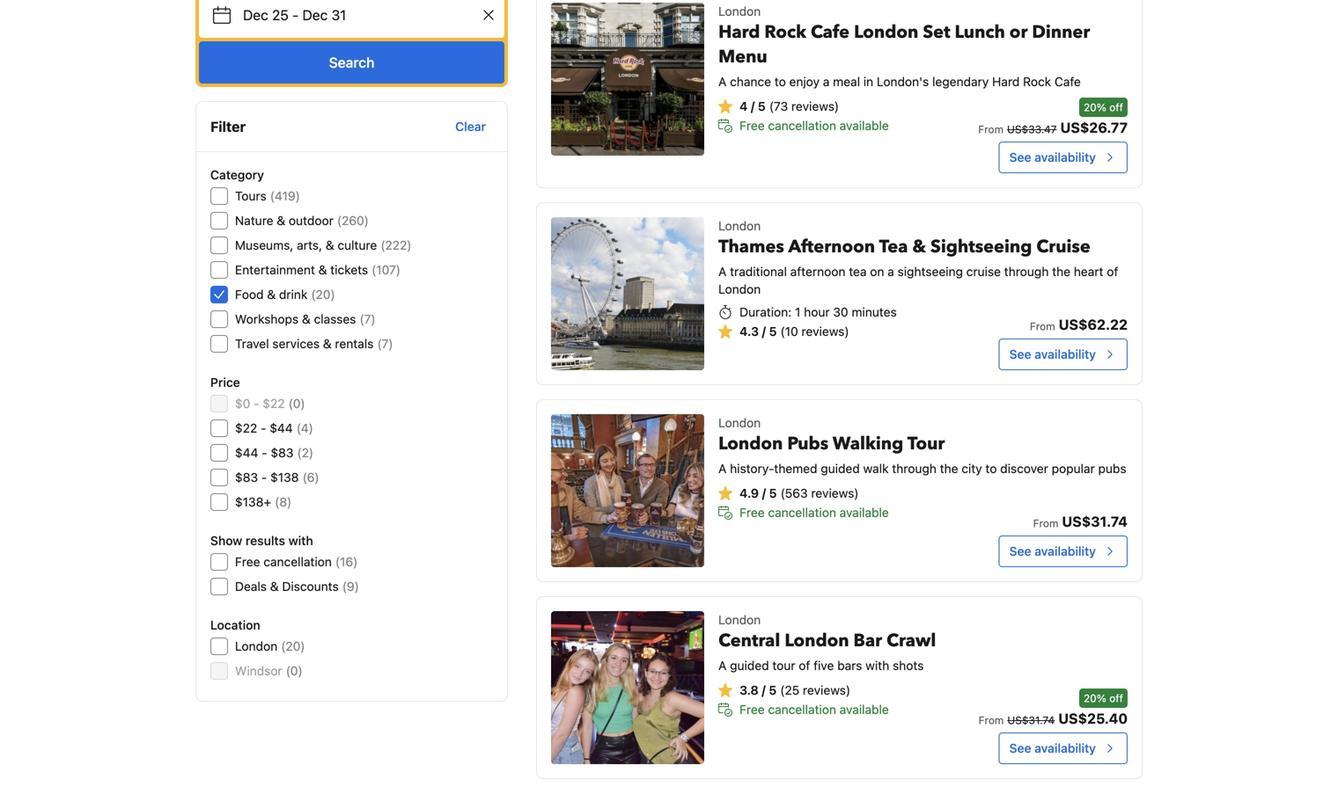 Task type: vqa. For each thing, say whether or not it's contained in the screenshot.
(0)
yes



Task type: locate. For each thing, give the bounding box(es) containing it.
1 off from the top
[[1109, 101, 1123, 114]]

0 vertical spatial $83
[[271, 446, 294, 460]]

duration:
[[740, 305, 792, 320]]

0 vertical spatial the
[[1052, 265, 1071, 279]]

- right the $0
[[254, 397, 259, 411]]

see availability down from us$62.22
[[1009, 347, 1096, 362]]

20% off for central london bar crawl
[[1084, 693, 1123, 705]]

1 horizontal spatial rock
[[1023, 74, 1051, 89]]

1 vertical spatial $44
[[235, 446, 258, 460]]

rock up menu
[[765, 20, 806, 44]]

availability for central london bar crawl
[[1035, 742, 1096, 756]]

1
[[795, 305, 801, 320]]

see down from us$31.74 us$25.40
[[1009, 742, 1031, 756]]

0 vertical spatial available
[[840, 118, 889, 133]]

of inside the london thames afternoon tea & sightseeing cruise a traditional afternoon tea on a sightseeing cruise through the heart of london
[[1107, 265, 1118, 279]]

a
[[718, 74, 727, 89], [718, 265, 727, 279], [718, 462, 727, 476], [718, 659, 727, 673]]

0 horizontal spatial $22
[[235, 421, 257, 436]]

cancellation down 4 / 5 (73 reviews)
[[768, 118, 836, 133]]

free down 4.9
[[740, 506, 765, 520]]

discounts
[[282, 580, 339, 594]]

2 available from the top
[[840, 506, 889, 520]]

of left five
[[799, 659, 810, 673]]

to right city
[[986, 462, 997, 476]]

reviews) down five
[[803, 684, 851, 698]]

1 vertical spatial free cancellation available
[[740, 506, 889, 520]]

- for $83
[[262, 446, 267, 460]]

0 vertical spatial through
[[1004, 265, 1049, 279]]

cancellation for hard
[[768, 118, 836, 133]]

5 left (563
[[769, 486, 777, 501]]

4 see availability from the top
[[1009, 742, 1096, 756]]

entertainment & tickets (107)
[[235, 263, 401, 277]]

&
[[277, 213, 285, 228], [912, 235, 926, 259], [326, 238, 334, 253], [318, 263, 327, 277], [267, 287, 276, 302], [302, 312, 311, 327], [323, 337, 332, 351], [270, 580, 279, 594]]

0 horizontal spatial through
[[892, 462, 937, 476]]

$83 left (2)
[[271, 446, 294, 460]]

(20) down entertainment & tickets (107)
[[311, 287, 335, 302]]

1 see availability from the top
[[1009, 150, 1096, 165]]

$44 left (4)
[[270, 421, 293, 436]]

lunch
[[955, 20, 1005, 44]]

off for hard rock cafe london set lunch or dinner menu
[[1109, 101, 1123, 114]]

1 horizontal spatial cafe
[[1055, 74, 1081, 89]]

from inside "from us$31.74"
[[1033, 518, 1059, 530]]

1 horizontal spatial dec
[[302, 7, 328, 23]]

see down from us$62.22
[[1009, 347, 1031, 362]]

to left 'enjoy'
[[775, 74, 786, 89]]

see for thames afternoon tea & sightseeing cruise
[[1009, 347, 1031, 362]]

cancellation down "4.9 / 5 (563 reviews)"
[[768, 506, 836, 520]]

free cancellation available down 4 / 5 (73 reviews)
[[740, 118, 889, 133]]

cancellation up deals & discounts (9)
[[264, 555, 332, 570]]

1 horizontal spatial the
[[1052, 265, 1071, 279]]

20%
[[1084, 101, 1106, 114], [1084, 693, 1106, 705]]

- down $0 - $22 (0)
[[261, 421, 266, 436]]

see availability for london pubs walking tour
[[1009, 545, 1096, 559]]

crawl
[[887, 629, 936, 654]]

a left meal
[[823, 74, 830, 89]]

guided inside london london pubs walking tour a history-themed guided walk through the city to discover popular pubs
[[821, 462, 860, 476]]

2 free cancellation available from the top
[[740, 506, 889, 520]]

2 20% off from the top
[[1084, 693, 1123, 705]]

$22 - $44 (4)
[[235, 421, 313, 436]]

0 vertical spatial free cancellation available
[[740, 118, 889, 133]]

guided left walk
[[821, 462, 860, 476]]

through down tour
[[892, 462, 937, 476]]

a left chance
[[718, 74, 727, 89]]

1 horizontal spatial (20)
[[311, 287, 335, 302]]

pubs
[[787, 432, 829, 456]]

duration: 1 hour 30 minutes
[[740, 305, 897, 320]]

availability down "from us$31.74"
[[1035, 545, 1096, 559]]

2 vertical spatial free cancellation available
[[740, 703, 889, 718]]

1 a from the top
[[718, 74, 727, 89]]

(0) up (4)
[[288, 397, 305, 411]]

5 left the (73
[[758, 99, 766, 114]]

meal
[[833, 74, 860, 89]]

drink
[[279, 287, 308, 302]]

available down bars at the bottom of page
[[840, 703, 889, 718]]

2 see availability from the top
[[1009, 347, 1096, 362]]

0 horizontal spatial the
[[940, 462, 958, 476]]

results
[[246, 534, 285, 548]]

3 free cancellation available from the top
[[740, 703, 889, 718]]

on
[[870, 265, 884, 279]]

0 vertical spatial $44
[[270, 421, 293, 436]]

available down walk
[[840, 506, 889, 520]]

us$31.74 left us$25.40
[[1007, 715, 1055, 727]]

1 vertical spatial through
[[892, 462, 937, 476]]

$22 up $22 - $44 (4)
[[263, 397, 285, 411]]

$22 down the $0
[[235, 421, 257, 436]]

1 20% from the top
[[1084, 101, 1106, 114]]

1 horizontal spatial with
[[866, 659, 889, 673]]

1 vertical spatial $83
[[235, 471, 258, 485]]

off up us$26.77
[[1109, 101, 1123, 114]]

price
[[210, 375, 240, 390]]

us$31.74 for from us$31.74 us$25.40
[[1007, 715, 1055, 727]]

1 vertical spatial rock
[[1023, 74, 1051, 89]]

from for from us$31.74
[[1033, 518, 1059, 530]]

3 see availability from the top
[[1009, 545, 1096, 559]]

0 horizontal spatial of
[[799, 659, 810, 673]]

in
[[863, 74, 873, 89]]

tour
[[907, 432, 945, 456]]

20% up us$26.77
[[1084, 101, 1106, 114]]

0 vertical spatial rock
[[765, 20, 806, 44]]

guided
[[821, 462, 860, 476], [730, 659, 769, 673]]

dec left 31
[[302, 7, 328, 23]]

- down $22 - $44 (4)
[[262, 446, 267, 460]]

sightseeing
[[931, 235, 1032, 259]]

hard
[[718, 20, 760, 44], [992, 74, 1020, 89]]

$44 - $83 (2)
[[235, 446, 314, 460]]

& right deals
[[270, 580, 279, 594]]

london london pubs walking tour a history-themed guided walk through the city to discover popular pubs
[[718, 416, 1127, 476]]

rock up us$33.47
[[1023, 74, 1051, 89]]

category
[[210, 168, 264, 182]]

from inside from us$33.47 us$26.77
[[978, 123, 1004, 136]]

a inside 'london central london bar crawl a guided tour of five bars with shots'
[[718, 659, 727, 673]]

2 off from the top
[[1109, 693, 1123, 705]]

/ for central
[[762, 684, 766, 698]]

off up us$25.40
[[1109, 693, 1123, 705]]

1 vertical spatial to
[[986, 462, 997, 476]]

reviews) down 'enjoy'
[[791, 99, 839, 114]]

through right cruise on the top of page
[[1004, 265, 1049, 279]]

a
[[823, 74, 830, 89], [888, 265, 894, 279]]

1 horizontal spatial us$31.74
[[1062, 514, 1128, 530]]

through inside the london thames afternoon tea & sightseeing cruise a traditional afternoon tea on a sightseeing cruise through the heart of london
[[1004, 265, 1049, 279]]

/ right 4.3
[[762, 324, 766, 339]]

0 vertical spatial off
[[1109, 101, 1123, 114]]

2 20% from the top
[[1084, 693, 1106, 705]]

search button
[[199, 41, 505, 84]]

0 horizontal spatial rock
[[765, 20, 806, 44]]

1 20% off from the top
[[1084, 101, 1123, 114]]

0 horizontal spatial dec
[[243, 7, 268, 23]]

with up free cancellation (16) in the left of the page
[[288, 534, 313, 548]]

1 vertical spatial 20% off
[[1084, 693, 1123, 705]]

- for $22
[[254, 397, 259, 411]]

$44 down $22 - $44 (4)
[[235, 446, 258, 460]]

(7) right the rentals at the top of page
[[377, 337, 393, 351]]

1 horizontal spatial guided
[[821, 462, 860, 476]]

0 horizontal spatial hard
[[718, 20, 760, 44]]

(20) up windsor (0)
[[281, 640, 305, 654]]

thames afternoon tea & sightseeing cruise image
[[551, 217, 704, 371]]

the down cruise
[[1052, 265, 1071, 279]]

/ right 4
[[751, 99, 755, 114]]

1 vertical spatial us$31.74
[[1007, 715, 1055, 727]]

cancellation
[[768, 118, 836, 133], [768, 506, 836, 520], [264, 555, 332, 570], [768, 703, 836, 718]]

hard up menu
[[718, 20, 760, 44]]

1 horizontal spatial of
[[1107, 265, 1118, 279]]

20% up us$25.40
[[1084, 693, 1106, 705]]

from us$31.74 us$25.40
[[979, 711, 1128, 728]]

see availability for hard rock cafe london set lunch or dinner menu
[[1009, 150, 1096, 165]]

from inside from us$31.74 us$25.40
[[979, 715, 1004, 727]]

1 horizontal spatial to
[[986, 462, 997, 476]]

(4)
[[296, 421, 313, 436]]

0 vertical spatial us$31.74
[[1062, 514, 1128, 530]]

$83 up $138+
[[235, 471, 258, 485]]

1 vertical spatial guided
[[730, 659, 769, 673]]

0 vertical spatial 20%
[[1084, 101, 1106, 114]]

0 horizontal spatial (20)
[[281, 640, 305, 654]]

availability for london pubs walking tour
[[1035, 545, 1096, 559]]

free down 4
[[740, 118, 765, 133]]

4.9
[[740, 486, 759, 501]]

reviews) for pubs
[[811, 486, 859, 501]]

with down bar
[[866, 659, 889, 673]]

off
[[1109, 101, 1123, 114], [1109, 693, 1123, 705]]

0 horizontal spatial $44
[[235, 446, 258, 460]]

available for cafe
[[840, 118, 889, 133]]

0 vertical spatial (20)
[[311, 287, 335, 302]]

guided inside 'london central london bar crawl a guided tour of five bars with shots'
[[730, 659, 769, 673]]

- for $138
[[261, 471, 267, 485]]

4
[[740, 99, 748, 114]]

1 vertical spatial cafe
[[1055, 74, 1081, 89]]

0 horizontal spatial us$31.74
[[1007, 715, 1055, 727]]

0 horizontal spatial $83
[[235, 471, 258, 485]]

20% off up us$26.77
[[1084, 101, 1123, 114]]

3 a from the top
[[718, 462, 727, 476]]

see availability
[[1009, 150, 1096, 165], [1009, 347, 1096, 362], [1009, 545, 1096, 559], [1009, 742, 1096, 756]]

dec
[[243, 7, 268, 23], [302, 7, 328, 23]]

free down 3.8
[[740, 703, 765, 718]]

(7) up the rentals at the top of page
[[360, 312, 376, 327]]

tours (419)
[[235, 189, 300, 203]]

1 vertical spatial of
[[799, 659, 810, 673]]

20% for hard rock cafe london set lunch or dinner menu
[[1084, 101, 1106, 114]]

the left city
[[940, 462, 958, 476]]

availability down from us$31.74 us$25.40
[[1035, 742, 1096, 756]]

/ right 4.9
[[762, 486, 766, 501]]

from for from us$31.74 us$25.40
[[979, 715, 1004, 727]]

sightseeing
[[898, 265, 963, 279]]

free cancellation available down 3.8 / 5 (25 reviews)
[[740, 703, 889, 718]]

free for london pubs walking tour
[[740, 506, 765, 520]]

availability down from us$62.22
[[1035, 347, 1096, 362]]

availability down from us$33.47 us$26.77
[[1035, 150, 1096, 165]]

deals
[[235, 580, 267, 594]]

1 horizontal spatial hard
[[992, 74, 1020, 89]]

free cancellation available for walk
[[740, 506, 889, 520]]

1 vertical spatial off
[[1109, 693, 1123, 705]]

(0) down london (20)
[[286, 664, 303, 679]]

25
[[272, 7, 289, 23]]

1 vertical spatial a
[[888, 265, 894, 279]]

cruise
[[1037, 235, 1091, 259]]

20% for central london bar crawl
[[1084, 693, 1106, 705]]

4 a from the top
[[718, 659, 727, 673]]

/ for london
[[762, 486, 766, 501]]

1 vertical spatial (7)
[[377, 337, 393, 351]]

cruise
[[966, 265, 1001, 279]]

reviews) right (563
[[811, 486, 859, 501]]

available for walking
[[840, 506, 889, 520]]

1 availability from the top
[[1035, 150, 1096, 165]]

a inside the london thames afternoon tea & sightseeing cruise a traditional afternoon tea on a sightseeing cruise through the heart of london
[[718, 265, 727, 279]]

31
[[331, 7, 346, 23]]

cafe up meal
[[811, 20, 850, 44]]

0 vertical spatial of
[[1107, 265, 1118, 279]]

& right tea
[[912, 235, 926, 259]]

1 horizontal spatial a
[[888, 265, 894, 279]]

20% off up us$25.40
[[1084, 693, 1123, 705]]

cancellation down 3.8 / 5 (25 reviews)
[[768, 703, 836, 718]]

cancellation for central
[[768, 703, 836, 718]]

london pubs walking tour image
[[551, 415, 704, 568]]

1 vertical spatial the
[[940, 462, 958, 476]]

workshops
[[235, 312, 299, 327]]

0 vertical spatial (7)
[[360, 312, 376, 327]]

see
[[1009, 150, 1031, 165], [1009, 347, 1031, 362], [1009, 545, 1031, 559], [1009, 742, 1031, 756]]

2 vertical spatial available
[[840, 703, 889, 718]]

1 horizontal spatial through
[[1004, 265, 1049, 279]]

0 vertical spatial a
[[823, 74, 830, 89]]

0 horizontal spatial with
[[288, 534, 313, 548]]

traditional
[[730, 265, 787, 279]]

see availability down from us$33.47 us$26.77
[[1009, 150, 1096, 165]]

off for central london bar crawl
[[1109, 693, 1123, 705]]

1 see from the top
[[1009, 150, 1031, 165]]

history-
[[730, 462, 774, 476]]

3 see from the top
[[1009, 545, 1031, 559]]

1 available from the top
[[840, 118, 889, 133]]

legendary
[[932, 74, 989, 89]]

cafe up from us$33.47 us$26.77
[[1055, 74, 1081, 89]]

free for hard rock cafe london set lunch or dinner menu
[[740, 118, 765, 133]]

minutes
[[852, 305, 897, 320]]

5 left (25
[[769, 684, 777, 698]]

0 horizontal spatial to
[[775, 74, 786, 89]]

from us$62.22
[[1030, 316, 1128, 333]]

2 availability from the top
[[1035, 347, 1096, 362]]

of right heart on the right top of the page
[[1107, 265, 1118, 279]]

a left history-
[[718, 462, 727, 476]]

see availability down from us$31.74 us$25.40
[[1009, 742, 1096, 756]]

1 vertical spatial $22
[[235, 421, 257, 436]]

0 vertical spatial $22
[[263, 397, 285, 411]]

food & drink (20)
[[235, 287, 335, 302]]

a left traditional
[[718, 265, 727, 279]]

cancellation for london
[[768, 506, 836, 520]]

walking
[[833, 432, 904, 456]]

tickets
[[330, 263, 368, 277]]

- left $138
[[261, 471, 267, 485]]

cafe
[[811, 20, 850, 44], [1055, 74, 1081, 89]]

$138
[[270, 471, 299, 485]]

1 horizontal spatial $44
[[270, 421, 293, 436]]

us$31.74 down pubs
[[1062, 514, 1128, 530]]

4 see from the top
[[1009, 742, 1031, 756]]

see availability for central london bar crawl
[[1009, 742, 1096, 756]]

to inside london hard rock cafe london set lunch or dinner menu a chance to enjoy a meal in london's legendary hard rock cafe
[[775, 74, 786, 89]]

3 available from the top
[[840, 703, 889, 718]]

1 horizontal spatial $22
[[263, 397, 285, 411]]

windsor (0)
[[235, 664, 303, 679]]

hard right legendary
[[992, 74, 1020, 89]]

0 horizontal spatial a
[[823, 74, 830, 89]]

2 see from the top
[[1009, 347, 1031, 362]]

0 vertical spatial guided
[[821, 462, 860, 476]]

see down discover
[[1009, 545, 1031, 559]]

& down (419)
[[277, 213, 285, 228]]

1 free cancellation available from the top
[[740, 118, 889, 133]]

us$25.40
[[1058, 711, 1128, 728]]

0 horizontal spatial guided
[[730, 659, 769, 673]]

3 availability from the top
[[1035, 545, 1096, 559]]

4 availability from the top
[[1035, 742, 1096, 756]]

1 vertical spatial 20%
[[1084, 693, 1106, 705]]

/ right 3.8
[[762, 684, 766, 698]]

see down us$33.47
[[1009, 150, 1031, 165]]

see for london pubs walking tour
[[1009, 545, 1031, 559]]

free cancellation available down "4.9 / 5 (563 reviews)"
[[740, 506, 889, 520]]

- right 25
[[292, 7, 299, 23]]

0 vertical spatial cafe
[[811, 20, 850, 44]]

a right on
[[888, 265, 894, 279]]

0 vertical spatial 20% off
[[1084, 101, 1123, 114]]

from us$33.47 us$26.77
[[978, 119, 1128, 136]]

us$31.74 inside from us$31.74 us$25.40
[[1007, 715, 1055, 727]]

see availability down "from us$31.74"
[[1009, 545, 1096, 559]]

1 vertical spatial hard
[[992, 74, 1020, 89]]

2 a from the top
[[718, 265, 727, 279]]

1 vertical spatial available
[[840, 506, 889, 520]]

a down central
[[718, 659, 727, 673]]

(2)
[[297, 446, 314, 460]]

guided down central
[[730, 659, 769, 673]]

available down in at top
[[840, 118, 889, 133]]

from inside from us$62.22
[[1030, 320, 1055, 333]]

dec left 25
[[243, 7, 268, 23]]

1 dec from the left
[[243, 7, 268, 23]]

-
[[292, 7, 299, 23], [254, 397, 259, 411], [261, 421, 266, 436], [262, 446, 267, 460], [261, 471, 267, 485]]

& down classes
[[323, 337, 332, 351]]

heart
[[1074, 265, 1104, 279]]

us$31.74 for from us$31.74
[[1062, 514, 1128, 530]]

1 vertical spatial with
[[866, 659, 889, 673]]

free
[[740, 118, 765, 133], [740, 506, 765, 520], [235, 555, 260, 570], [740, 703, 765, 718]]

0 vertical spatial to
[[775, 74, 786, 89]]



Task type: describe. For each thing, give the bounding box(es) containing it.
location
[[210, 618, 260, 633]]

classes
[[314, 312, 356, 327]]

dinner
[[1032, 20, 1090, 44]]

2 dec from the left
[[302, 7, 328, 23]]

menu
[[718, 45, 767, 69]]

$138+
[[235, 495, 271, 510]]

hour
[[804, 305, 830, 320]]

$138+ (8)
[[235, 495, 292, 510]]

search
[[329, 54, 375, 71]]

reviews) down duration: 1 hour 30 minutes
[[802, 324, 849, 339]]

- for $44
[[261, 421, 266, 436]]

& inside the london thames afternoon tea & sightseeing cruise a traditional afternoon tea on a sightseeing cruise through the heart of london
[[912, 235, 926, 259]]

outdoor
[[289, 213, 334, 228]]

availability for hard rock cafe london set lunch or dinner menu
[[1035, 150, 1096, 165]]

0 vertical spatial with
[[288, 534, 313, 548]]

deals & discounts (9)
[[235, 580, 359, 594]]

windsor
[[235, 664, 282, 679]]

1 vertical spatial (20)
[[281, 640, 305, 654]]

museums, arts, & culture (222)
[[235, 238, 412, 253]]

(260)
[[337, 213, 369, 228]]

20% off for hard rock cafe london set lunch or dinner menu
[[1084, 101, 1123, 114]]

pubs
[[1098, 462, 1127, 476]]

afternoon
[[788, 235, 875, 259]]

0 horizontal spatial cafe
[[811, 20, 850, 44]]

central london bar crawl image
[[551, 612, 704, 765]]

5 left (10 at the top of page
[[769, 324, 777, 339]]

clear button
[[448, 111, 493, 143]]

see for central london bar crawl
[[1009, 742, 1031, 756]]

shots
[[893, 659, 924, 673]]

us$33.47
[[1007, 123, 1057, 136]]

filter
[[210, 118, 246, 135]]

dec 25 - dec 31
[[243, 7, 346, 23]]

(6)
[[302, 471, 319, 485]]

london hard rock cafe london set lunch or dinner menu a chance to enjoy a meal in london's legendary hard rock cafe
[[718, 4, 1090, 89]]

available for bar
[[840, 703, 889, 718]]

see for hard rock cafe london set lunch or dinner menu
[[1009, 150, 1031, 165]]

rentals
[[335, 337, 374, 351]]

free up deals
[[235, 555, 260, 570]]

to inside london london pubs walking tour a history-themed guided walk through the city to discover popular pubs
[[986, 462, 997, 476]]

& left drink
[[267, 287, 276, 302]]

show results with
[[210, 534, 313, 548]]

5 for central
[[769, 684, 777, 698]]

free cancellation available for five
[[740, 703, 889, 718]]

popular
[[1052, 462, 1095, 476]]

travel
[[235, 337, 269, 351]]

with inside 'london central london bar crawl a guided tour of five bars with shots'
[[866, 659, 889, 673]]

(222)
[[381, 238, 412, 253]]

1 horizontal spatial (7)
[[377, 337, 393, 351]]

entertainment
[[235, 263, 315, 277]]

0 vertical spatial hard
[[718, 20, 760, 44]]

hard rock cafe london set lunch or dinner menu image
[[551, 3, 704, 156]]

culture
[[338, 238, 377, 253]]

3.8 / 5 (25 reviews)
[[740, 684, 851, 698]]

of inside 'london central london bar crawl a guided tour of five bars with shots'
[[799, 659, 810, 673]]

london central london bar crawl a guided tour of five bars with shots
[[718, 613, 936, 673]]

see availability for thames afternoon tea & sightseeing cruise
[[1009, 347, 1096, 362]]

london (20)
[[235, 640, 305, 654]]

workshops & classes (7)
[[235, 312, 376, 327]]

4.3
[[740, 324, 759, 339]]

reviews) for rock
[[791, 99, 839, 114]]

availability for thames afternoon tea & sightseeing cruise
[[1035, 347, 1096, 362]]

city
[[962, 462, 982, 476]]

a inside london london pubs walking tour a history-themed guided walk through the city to discover popular pubs
[[718, 462, 727, 476]]

/ for hard
[[751, 99, 755, 114]]

themed
[[774, 462, 817, 476]]

1 horizontal spatial $83
[[271, 446, 294, 460]]

from for from us$62.22
[[1030, 320, 1055, 333]]

(73
[[769, 99, 788, 114]]

free cancellation (16)
[[235, 555, 358, 570]]

tea
[[849, 265, 867, 279]]

& up travel services & rentals (7)
[[302, 312, 311, 327]]

(9)
[[342, 580, 359, 594]]

bars
[[837, 659, 862, 673]]

free cancellation available for menu
[[740, 118, 889, 133]]

$0
[[235, 397, 250, 411]]

(563
[[780, 486, 808, 501]]

4 / 5 (73 reviews)
[[740, 99, 839, 114]]

discover
[[1000, 462, 1048, 476]]

set
[[923, 20, 950, 44]]

a inside london hard rock cafe london set lunch or dinner menu a chance to enjoy a meal in london's legendary hard rock cafe
[[823, 74, 830, 89]]

central
[[718, 629, 780, 654]]

& down museums, arts, & culture (222)
[[318, 263, 327, 277]]

services
[[272, 337, 320, 351]]

0 horizontal spatial (7)
[[360, 312, 376, 327]]

five
[[814, 659, 834, 673]]

$0 - $22 (0)
[[235, 397, 305, 411]]

the inside london london pubs walking tour a history-themed guided walk through the city to discover popular pubs
[[940, 462, 958, 476]]

us$26.77
[[1060, 119, 1128, 136]]

nature
[[235, 213, 273, 228]]

afternoon
[[790, 265, 846, 279]]

1 vertical spatial (0)
[[286, 664, 303, 679]]

show
[[210, 534, 242, 548]]

(107)
[[372, 263, 401, 277]]

museums,
[[235, 238, 293, 253]]

a inside london hard rock cafe london set lunch or dinner menu a chance to enjoy a meal in london's legendary hard rock cafe
[[718, 74, 727, 89]]

3.8
[[740, 684, 759, 698]]

food
[[235, 287, 264, 302]]

(25
[[780, 684, 800, 698]]

4.3 / 5 (10 reviews)
[[740, 324, 849, 339]]

chance
[[730, 74, 771, 89]]

tea
[[879, 235, 908, 259]]

$83 - $138 (6)
[[235, 471, 319, 485]]

or
[[1010, 20, 1028, 44]]

the inside the london thames afternoon tea & sightseeing cruise a traditional afternoon tea on a sightseeing cruise through the heart of london
[[1052, 265, 1071, 279]]

through inside london london pubs walking tour a history-themed guided walk through the city to discover popular pubs
[[892, 462, 937, 476]]

30
[[833, 305, 848, 320]]

walk
[[863, 462, 889, 476]]

free for central london bar crawl
[[740, 703, 765, 718]]

from us$31.74
[[1033, 514, 1128, 530]]

0 vertical spatial (0)
[[288, 397, 305, 411]]

us$62.22
[[1059, 316, 1128, 333]]

from for from us$33.47 us$26.77
[[978, 123, 1004, 136]]

a inside the london thames afternoon tea & sightseeing cruise a traditional afternoon tea on a sightseeing cruise through the heart of london
[[888, 265, 894, 279]]

arts,
[[297, 238, 322, 253]]

(8)
[[275, 495, 292, 510]]

(16)
[[335, 555, 358, 570]]

& right arts,
[[326, 238, 334, 253]]

reviews) for london
[[803, 684, 851, 698]]

5 for hard
[[758, 99, 766, 114]]

5 for london
[[769, 486, 777, 501]]

4.9 / 5 (563 reviews)
[[740, 486, 859, 501]]



